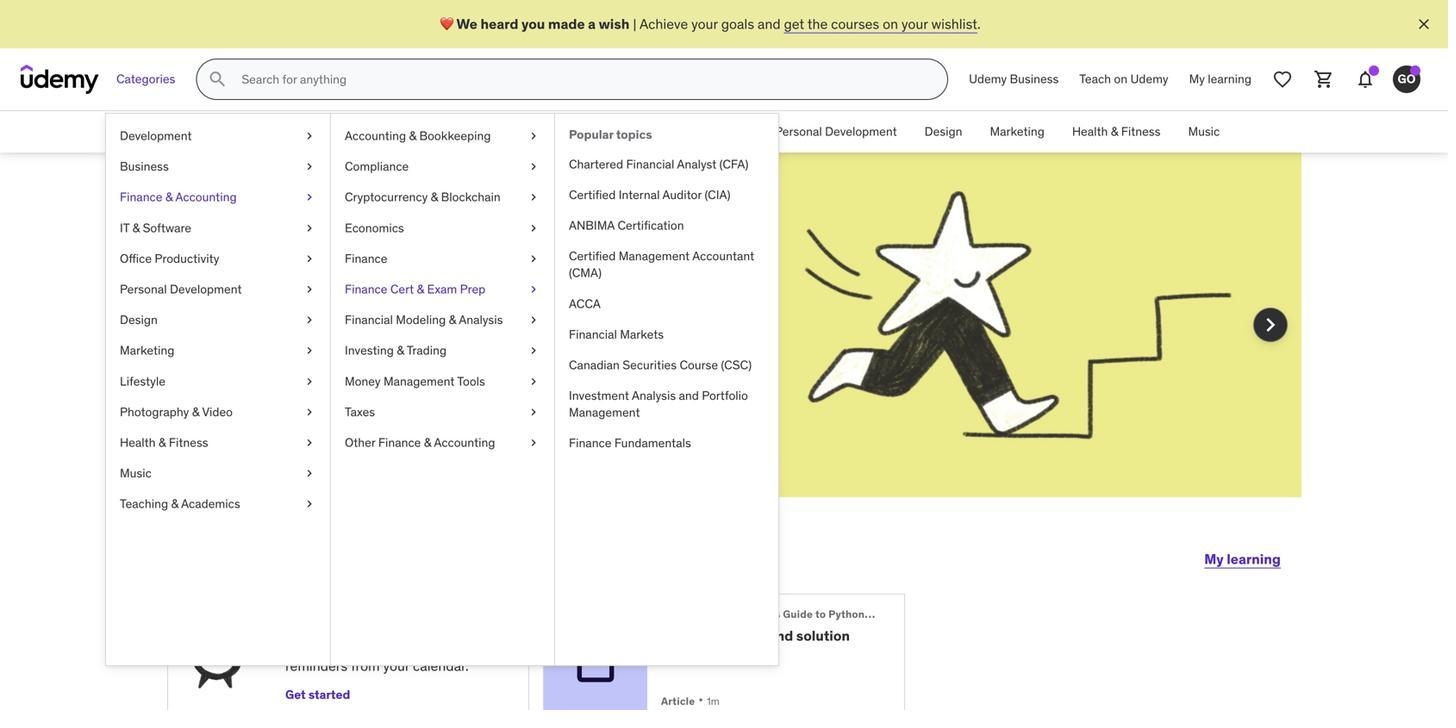 Task type: describe. For each thing, give the bounding box(es) containing it.
to inside the ultimate beginners guide to python programming 11. homework and solution
[[815, 608, 826, 621]]

software for health & fitness
[[572, 124, 620, 139]]

•
[[698, 691, 703, 709]]

accountant
[[692, 248, 754, 264]]

certified for certified internal auditor (cia)
[[569, 187, 616, 202]]

my learning for the topmost my learning link
[[1189, 71, 1252, 87]]

let's start learning, gary
[[167, 538, 510, 574]]

xsmall image for money management tools
[[527, 373, 540, 390]]

personal development link for lifestyle
[[106, 274, 330, 305]]

xsmall image for design
[[303, 312, 316, 329]]

finance fundamentals
[[569, 435, 691, 451]]

get inside schedule time to learn a little each day adds up. get reminders from your calendar.
[[442, 638, 464, 656]]

bookkeeping
[[419, 128, 491, 144]]

programming
[[867, 608, 937, 621]]

photography
[[120, 404, 189, 420]]

schedule
[[285, 612, 347, 630]]

udemy business link
[[959, 59, 1069, 100]]

2 udemy from the left
[[1130, 71, 1168, 87]]

1 vertical spatial health & fitness link
[[106, 427, 330, 458]]

2 horizontal spatial financial
[[626, 156, 674, 172]]

0 vertical spatial music link
[[1174, 111, 1234, 153]]

started
[[308, 687, 350, 703]]

canadian
[[569, 357, 620, 373]]

learning for bottommost my learning link
[[1227, 550, 1281, 568]]

adds
[[386, 638, 416, 656]]

money
[[345, 373, 381, 389]]

and inside the ultimate beginners guide to python programming 11. homework and solution
[[769, 627, 793, 645]]

finance fundamentals link
[[555, 428, 778, 459]]

we
[[456, 15, 477, 33]]

xsmall image for compliance
[[527, 158, 540, 175]]

0 vertical spatial business
[[1010, 71, 1059, 87]]

0 vertical spatial on
[[883, 15, 898, 33]]

1 vertical spatial fitness
[[169, 435, 208, 450]]

productivity for lifestyle
[[155, 251, 219, 266]]

financial for financial modeling & analysis
[[345, 312, 393, 328]]

it & software link for lifestyle
[[106, 213, 330, 243]]

|
[[633, 15, 637, 33]]

economics
[[345, 220, 404, 236]]

accounting & bookkeeping
[[345, 128, 491, 144]]

it & software for lifestyle
[[120, 220, 191, 236]]

guide
[[783, 608, 813, 621]]

productivity for health & fitness
[[683, 124, 747, 139]]

wishlist
[[931, 15, 977, 33]]

management inside "investment analysis and portfolio management"
[[569, 405, 640, 420]]

finance & accounting for lifestyle
[[120, 189, 237, 205]]

certified internal auditor (cia)
[[569, 187, 730, 202]]

popular topics
[[569, 127, 652, 142]]

exam
[[427, 281, 457, 297]]

learning
[[229, 322, 283, 340]]

investing & trading
[[345, 343, 447, 358]]

personal development link for health & fitness
[[761, 111, 911, 153]]

11. homework and solution link
[[661, 627, 877, 645]]

you have alerts image
[[1410, 66, 1421, 76]]

keep learning link
[[456, 322, 541, 340]]

cryptocurrency
[[345, 189, 428, 205]]

get
[[784, 15, 804, 33]]

internal
[[619, 187, 660, 202]]

xsmall image for health & fitness
[[303, 434, 316, 451]]

it & software for health & fitness
[[549, 124, 620, 139]]

design link for lifestyle
[[106, 305, 330, 335]]

accounting down taxes link at the bottom left of the page
[[434, 435, 495, 450]]

taxes
[[345, 404, 375, 420]]

accounting down development link on the top left
[[175, 189, 237, 205]]

marketing link for lifestyle
[[106, 335, 330, 366]]

your inside schedule time to learn a little each day adds up. get reminders from your calendar.
[[383, 657, 410, 675]]

courses
[[831, 15, 879, 33]]

little inside every day a little closer learning helps you reach your goals. keep learning and reap the rewards.
[[434, 228, 518, 272]]

1 horizontal spatial health & fitness
[[1072, 124, 1161, 139]]

xsmall image for teaching & academics
[[303, 496, 316, 513]]

Search for anything text field
[[238, 65, 927, 94]]

xsmall image for music
[[303, 465, 316, 482]]

marketing for lifestyle
[[120, 343, 174, 358]]

business for health & fitness
[[328, 124, 377, 139]]

submit search image
[[207, 69, 228, 90]]

analyst
[[677, 156, 717, 172]]

xsmall image for business
[[303, 158, 316, 175]]

management for accountant
[[619, 248, 690, 264]]

business link for lifestyle
[[106, 151, 330, 182]]

1 vertical spatial my learning link
[[1204, 539, 1281, 580]]

xsmall image for taxes
[[527, 404, 540, 421]]

economics link
[[331, 213, 554, 243]]

office productivity for health & fitness
[[648, 124, 747, 139]]

helps
[[287, 322, 320, 340]]

compliance
[[345, 159, 409, 174]]

article • 1m
[[661, 691, 720, 709]]

prep
[[460, 281, 486, 297]]

xsmall image for finance & accounting
[[303, 189, 316, 206]]

investment
[[569, 388, 629, 403]]

teaching & academics
[[120, 496, 240, 512]]

tools
[[457, 373, 485, 389]]

1m
[[707, 695, 720, 708]]

to inside schedule time to learn a little each day adds up. get reminders from your calendar.
[[383, 612, 397, 630]]

udemy business
[[969, 71, 1059, 87]]

and left the get
[[758, 15, 781, 33]]

heard
[[481, 15, 518, 33]]

xsmall image for photography & video
[[303, 404, 316, 421]]

design for health & fitness
[[925, 124, 962, 139]]

beginners
[[729, 608, 781, 621]]

office productivity link for health & fitness
[[634, 111, 761, 153]]

teach on udemy
[[1079, 71, 1168, 87]]

finance & accounting link for health & fitness
[[391, 111, 535, 153]]

learning inside every day a little closer learning helps you reach your goals. keep learning and reap the rewards.
[[491, 322, 541, 340]]

1 unread notification image
[[1369, 66, 1379, 76]]

close image
[[1415, 16, 1433, 33]]

schedule time to learn a little each day adds up. get reminders from your calendar.
[[285, 612, 469, 675]]

finance & accounting link for lifestyle
[[106, 182, 330, 213]]

investment analysis and portfolio management
[[569, 388, 748, 420]]

time
[[350, 612, 380, 630]]

goals.
[[416, 322, 452, 340]]

certified management accountant (cma) link
[[555, 241, 778, 289]]

categories button
[[106, 59, 186, 100]]

compliance link
[[331, 151, 554, 182]]

teaching
[[120, 496, 168, 512]]

shopping cart with 0 items image
[[1314, 69, 1334, 90]]

financial modeling & analysis
[[345, 312, 503, 328]]

the ultimate beginners guide to python programming 11. homework and solution
[[661, 608, 937, 645]]

let's
[[167, 538, 233, 574]]

0 vertical spatial my learning link
[[1179, 59, 1262, 100]]

calendar.
[[413, 657, 469, 675]]

other finance & accounting
[[345, 435, 495, 450]]

learning for the topmost my learning link
[[1208, 71, 1252, 87]]

office for lifestyle
[[120, 251, 152, 266]]

wish
[[599, 15, 630, 33]]

little inside schedule time to learn a little each day adds up. get reminders from your calendar.
[[297, 638, 325, 656]]

accounting up compliance link
[[460, 124, 521, 139]]

health for the bottom health & fitness link
[[120, 435, 156, 450]]

your inside every day a little closer learning helps you reach your goals. keep learning and reap the rewards.
[[386, 322, 413, 340]]

financial markets
[[569, 327, 664, 342]]

xsmall image for investing & trading
[[527, 342, 540, 359]]

office for health & fitness
[[648, 124, 680, 139]]

a
[[285, 638, 294, 656]]

investing & trading link
[[331, 335, 554, 366]]

❤️   we heard you made a wish | achieve your goals and get the courses on your wishlist .
[[440, 15, 981, 33]]

xsmall image for personal development
[[303, 281, 316, 298]]

acca link
[[555, 289, 778, 319]]

financial for financial markets
[[569, 327, 617, 342]]

you inside every day a little closer learning helps you reach your goals. keep learning and reap the rewards.
[[323, 322, 345, 340]]

software for lifestyle
[[143, 220, 191, 236]]

xsmall image for office productivity
[[303, 250, 316, 267]]

and inside every day a little closer learning helps you reach your goals. keep learning and reap the rewards.
[[229, 341, 252, 359]]

11.
[[661, 627, 677, 645]]

goals
[[721, 15, 754, 33]]

xsmall image for lifestyle
[[303, 373, 316, 390]]

design link for health & fitness
[[911, 111, 976, 153]]

certified management accountant (cma)
[[569, 248, 754, 281]]

get inside get started 'button'
[[285, 687, 306, 703]]

financial modeling & analysis link
[[331, 305, 554, 335]]

money management tools link
[[331, 366, 554, 397]]

1 vertical spatial music link
[[106, 458, 330, 489]]

canadian securities course (csc) link
[[555, 350, 778, 381]]

finance link
[[331, 243, 554, 274]]

solution
[[796, 627, 850, 645]]



Task type: locate. For each thing, give the bounding box(es) containing it.
xsmall image
[[303, 128, 316, 144], [527, 158, 540, 175], [527, 220, 540, 237], [527, 250, 540, 267], [527, 281, 540, 298], [527, 312, 540, 329], [527, 342, 540, 359], [303, 404, 316, 421], [527, 404, 540, 421], [527, 434, 540, 451], [303, 465, 316, 482]]

1 horizontal spatial on
[[1114, 71, 1128, 87]]

xsmall image for economics
[[527, 220, 540, 237]]

1 vertical spatial learning
[[491, 322, 541, 340]]

xsmall image up the every
[[303, 189, 316, 206]]

marketing link up video on the bottom left of page
[[106, 335, 330, 366]]

1 vertical spatial office productivity link
[[106, 243, 330, 274]]

0 horizontal spatial to
[[383, 612, 397, 630]]

design for lifestyle
[[120, 312, 158, 328]]

my learning link
[[1179, 59, 1262, 100], [1204, 539, 1281, 580]]

0 vertical spatial software
[[572, 124, 620, 139]]

1 horizontal spatial personal
[[775, 124, 822, 139]]

0 vertical spatial marketing
[[990, 124, 1045, 139]]

0 horizontal spatial it & software
[[120, 220, 191, 236]]

personal development for health & fitness
[[775, 124, 897, 139]]

other finance & accounting link
[[331, 427, 554, 458]]

0 vertical spatial the
[[807, 15, 828, 33]]

xsmall image up the rewards. at left
[[303, 312, 316, 329]]

management down certification
[[619, 248, 690, 264]]

lifestyle
[[120, 373, 165, 389]]

0 horizontal spatial finance & accounting link
[[106, 182, 330, 213]]

management down investment
[[569, 405, 640, 420]]

day up from
[[361, 638, 383, 656]]

0 vertical spatial analysis
[[459, 312, 503, 328]]

anbima
[[569, 218, 615, 233]]

fitness down the photography & video
[[169, 435, 208, 450]]

get left started
[[285, 687, 306, 703]]

business link
[[314, 111, 391, 153], [106, 151, 330, 182]]

photography & video
[[120, 404, 233, 420]]

financial up certified internal auditor (cia)
[[626, 156, 674, 172]]

0 horizontal spatial the
[[286, 341, 307, 359]]

2 horizontal spatial business
[[1010, 71, 1059, 87]]

0 vertical spatial it
[[549, 124, 559, 139]]

blockchain
[[441, 189, 501, 205]]

chartered
[[569, 156, 623, 172]]

wishlist image
[[1272, 69, 1293, 90]]

1 vertical spatial marketing
[[120, 343, 174, 358]]

1 horizontal spatial design link
[[911, 111, 976, 153]]

finance cert & exam prep
[[345, 281, 486, 297]]

(cia)
[[705, 187, 730, 202]]

1 vertical spatial office productivity
[[120, 251, 219, 266]]

from
[[351, 657, 380, 675]]

health & fitness link down video on the bottom left of page
[[106, 427, 330, 458]]

xsmall image inside accounting & bookkeeping link
[[527, 128, 540, 144]]

0 horizontal spatial a
[[407, 228, 427, 272]]

investment analysis and portfolio management link
[[555, 381, 778, 428]]

xsmall image inside teaching & academics link
[[303, 496, 316, 513]]

a up finance cert & exam prep
[[407, 228, 427, 272]]

analysis down 'prep'
[[459, 312, 503, 328]]

certified for certified management accountant (cma)
[[569, 248, 616, 264]]

marketing
[[990, 124, 1045, 139], [120, 343, 174, 358]]

1 horizontal spatial health & fitness link
[[1058, 111, 1174, 153]]

your up the investing & trading
[[386, 322, 413, 340]]

and down learning
[[229, 341, 252, 359]]

the
[[807, 15, 828, 33], [286, 341, 307, 359]]

on right teach
[[1114, 71, 1128, 87]]

health & fitness down photography on the left bottom of page
[[120, 435, 208, 450]]

management down trading
[[384, 373, 455, 389]]

day up cert
[[338, 228, 400, 272]]

finance cert & exam prep link
[[331, 274, 554, 305]]

fundamentals
[[614, 435, 691, 451]]

udemy
[[969, 71, 1007, 87], [1130, 71, 1168, 87]]

0 vertical spatial personal development link
[[761, 111, 911, 153]]

marketing up lifestyle
[[120, 343, 174, 358]]

certification
[[618, 218, 684, 233]]

you left made
[[521, 15, 545, 33]]

xsmall image inside financial modeling & analysis link
[[527, 312, 540, 329]]

xsmall image
[[527, 128, 540, 144], [303, 158, 316, 175], [303, 189, 316, 206], [527, 189, 540, 206], [303, 220, 316, 237], [303, 250, 316, 267], [303, 281, 316, 298], [303, 312, 316, 329], [303, 342, 316, 359], [303, 373, 316, 390], [527, 373, 540, 390], [303, 434, 316, 451], [303, 496, 316, 513]]

1 vertical spatial on
[[1114, 71, 1128, 87]]

it for health & fitness
[[549, 124, 559, 139]]

xsmall image for accounting & bookkeeping
[[527, 128, 540, 144]]

0 horizontal spatial marketing link
[[106, 335, 330, 366]]

it for lifestyle
[[120, 220, 129, 236]]

marketing link for health & fitness
[[976, 111, 1058, 153]]

xsmall image for other finance & accounting
[[527, 434, 540, 451]]

xsmall image inside compliance link
[[527, 158, 540, 175]]

1 vertical spatial day
[[361, 638, 383, 656]]

ultimate
[[682, 608, 726, 621]]

teach
[[1079, 71, 1111, 87]]

1 horizontal spatial office
[[648, 124, 680, 139]]

my for bottommost my learning link
[[1204, 550, 1224, 568]]

management for tools
[[384, 373, 455, 389]]

0 horizontal spatial little
[[297, 638, 325, 656]]

0 horizontal spatial music
[[120, 465, 152, 481]]

0 vertical spatial office productivity
[[648, 124, 747, 139]]

0 vertical spatial little
[[434, 228, 518, 272]]

business link for health & fitness
[[314, 111, 391, 153]]

0 horizontal spatial personal development
[[120, 281, 242, 297]]

each
[[328, 638, 358, 656]]

0 vertical spatial design link
[[911, 111, 976, 153]]

xsmall image inside investing & trading link
[[527, 342, 540, 359]]

1 horizontal spatial the
[[807, 15, 828, 33]]

marketing link down udemy business link
[[976, 111, 1058, 153]]

0 vertical spatial certified
[[569, 187, 616, 202]]

health down teach
[[1072, 124, 1108, 139]]

0 vertical spatial finance & accounting
[[404, 124, 521, 139]]

1 horizontal spatial financial
[[569, 327, 617, 342]]

on right courses
[[883, 15, 898, 33]]

up.
[[419, 638, 438, 656]]

1 vertical spatial productivity
[[155, 251, 219, 266]]

0 vertical spatial personal
[[775, 124, 822, 139]]

xsmall image for financial modeling & analysis
[[527, 312, 540, 329]]

every
[[229, 228, 331, 272]]

xsmall image up helps
[[303, 281, 316, 298]]

1 horizontal spatial office productivity link
[[634, 111, 761, 153]]

1 vertical spatial software
[[143, 220, 191, 236]]

0 horizontal spatial health & fitness
[[120, 435, 208, 450]]

closer
[[229, 271, 334, 315]]

1 horizontal spatial marketing
[[990, 124, 1045, 139]]

xsmall image inside music link
[[303, 465, 316, 482]]

finance & accounting up compliance link
[[404, 124, 521, 139]]

0 vertical spatial health & fitness link
[[1058, 111, 1174, 153]]

office productivity link for lifestyle
[[106, 243, 330, 274]]

1 certified from the top
[[569, 187, 616, 202]]

udemy image
[[21, 65, 99, 94]]

xsmall image down keep learning link
[[527, 373, 540, 390]]

health & fitness down teach on udemy link
[[1072, 124, 1161, 139]]

to up solution
[[815, 608, 826, 621]]

modeling
[[396, 312, 446, 328]]

your down adds
[[383, 657, 410, 675]]

next image
[[1257, 311, 1284, 339]]

xsmall image left 'other' on the bottom left of the page
[[303, 434, 316, 451]]

office productivity link up analyst
[[634, 111, 761, 153]]

the down helps
[[286, 341, 307, 359]]

1 horizontal spatial productivity
[[683, 124, 747, 139]]

music for music link to the bottom
[[120, 465, 152, 481]]

trading
[[407, 343, 447, 358]]

xsmall image left compliance
[[303, 158, 316, 175]]

it & software link for health & fitness
[[535, 111, 634, 153]]

fitness down teach on udemy link
[[1121, 124, 1161, 139]]

0 horizontal spatial personal development link
[[106, 274, 330, 305]]

your left "goals"
[[691, 15, 718, 33]]

2 vertical spatial management
[[569, 405, 640, 420]]

2 vertical spatial learning
[[1227, 550, 1281, 568]]

xsmall image inside the design link
[[303, 312, 316, 329]]

1 horizontal spatial health
[[1072, 124, 1108, 139]]

go link
[[1386, 59, 1427, 100]]

health & fitness
[[1072, 124, 1161, 139], [120, 435, 208, 450]]

financial up investing
[[345, 312, 393, 328]]

analysis down securities
[[632, 388, 676, 403]]

1 horizontal spatial a
[[588, 15, 596, 33]]

topics
[[616, 127, 652, 142]]

1 horizontal spatial design
[[925, 124, 962, 139]]

1 vertical spatial it & software
[[120, 220, 191, 236]]

xsmall image inside money management tools link
[[527, 373, 540, 390]]

1 horizontal spatial it & software
[[549, 124, 620, 139]]

1 vertical spatial management
[[384, 373, 455, 389]]

1 horizontal spatial to
[[815, 608, 826, 621]]

finance & accounting link down development link on the top left
[[106, 182, 330, 213]]

business
[[1010, 71, 1059, 87], [328, 124, 377, 139], [120, 159, 169, 174]]

xsmall image down the rewards. at left
[[303, 373, 316, 390]]

and down guide
[[769, 627, 793, 645]]

xsmall image for development
[[303, 128, 316, 144]]

health down photography on the left bottom of page
[[120, 435, 156, 450]]

(csc)
[[721, 357, 752, 373]]

learn
[[400, 612, 433, 630]]

development for lifestyle
[[170, 281, 242, 297]]

get up the calendar.
[[442, 638, 464, 656]]

management
[[619, 248, 690, 264], [384, 373, 455, 389], [569, 405, 640, 420]]

achieve
[[640, 15, 688, 33]]

rewards.
[[310, 341, 362, 359]]

personal for lifestyle
[[120, 281, 167, 297]]

get started
[[285, 687, 350, 703]]

anbima certification
[[569, 218, 684, 233]]

securities
[[623, 357, 677, 373]]

0 vertical spatial day
[[338, 228, 400, 272]]

marketing link
[[976, 111, 1058, 153], [106, 335, 330, 366]]

0 vertical spatial health & fitness
[[1072, 124, 1161, 139]]

xsmall image inside the economics link
[[527, 220, 540, 237]]

go
[[1398, 71, 1416, 87]]

0 horizontal spatial it
[[120, 220, 129, 236]]

0 horizontal spatial udemy
[[969, 71, 1007, 87]]

learning,
[[310, 538, 435, 574]]

xsmall image left economics
[[303, 220, 316, 237]]

(cma)
[[569, 265, 602, 281]]

portfolio
[[702, 388, 748, 403]]

xsmall image for finance cert & exam prep
[[527, 281, 540, 298]]

xsmall image for cryptocurrency & blockchain
[[527, 189, 540, 206]]

your left wishlist
[[902, 15, 928, 33]]

xsmall image inside development link
[[303, 128, 316, 144]]

xsmall image down helps
[[303, 342, 316, 359]]

and down course
[[679, 388, 699, 403]]

cert
[[390, 281, 414, 297]]

article
[[661, 695, 695, 708]]

personal for health & fitness
[[775, 124, 822, 139]]

0 vertical spatial health
[[1072, 124, 1108, 139]]

1 vertical spatial certified
[[569, 248, 616, 264]]

canadian securities course (csc)
[[569, 357, 752, 373]]

little up the reminders
[[297, 638, 325, 656]]

.
[[977, 15, 981, 33]]

music for topmost music link
[[1188, 124, 1220, 139]]

xsmall image inside the other finance & accounting link
[[527, 434, 540, 451]]

1 vertical spatial my learning
[[1204, 550, 1281, 568]]

and inside "investment analysis and portfolio management"
[[679, 388, 699, 403]]

xsmall image for marketing
[[303, 342, 316, 359]]

0 horizontal spatial music link
[[106, 458, 330, 489]]

business down development link on the top left
[[120, 159, 169, 174]]

business up compliance
[[328, 124, 377, 139]]

xsmall image inside finance & accounting link
[[303, 189, 316, 206]]

finance
[[404, 124, 447, 139], [120, 189, 162, 205], [345, 251, 387, 266], [345, 281, 387, 297], [378, 435, 421, 450], [569, 435, 612, 451]]

xsmall image for it & software
[[303, 220, 316, 237]]

on
[[883, 15, 898, 33], [1114, 71, 1128, 87]]

0 vertical spatial management
[[619, 248, 690, 264]]

1 horizontal spatial get
[[442, 638, 464, 656]]

keep
[[456, 322, 488, 340]]

finance & accounting down development link on the top left
[[120, 189, 237, 205]]

0 vertical spatial a
[[588, 15, 596, 33]]

development for health & fitness
[[825, 124, 897, 139]]

1 vertical spatial little
[[297, 638, 325, 656]]

little up 'prep'
[[434, 228, 518, 272]]

teach on udemy link
[[1069, 59, 1179, 100]]

xsmall image inside lifestyle link
[[303, 373, 316, 390]]

certified up anbima on the top left
[[569, 187, 616, 202]]

0 horizontal spatial office
[[120, 251, 152, 266]]

xsmall image for finance
[[527, 250, 540, 267]]

1 vertical spatial personal
[[120, 281, 167, 297]]

management inside certified management accountant (cma)
[[619, 248, 690, 264]]

to right time
[[383, 612, 397, 630]]

1 vertical spatial finance & accounting
[[120, 189, 237, 205]]

carousel element
[[147, 153, 1302, 539]]

certified inside certified management accountant (cma)
[[569, 248, 616, 264]]

1 vertical spatial a
[[407, 228, 427, 272]]

1 vertical spatial health & fitness
[[120, 435, 208, 450]]

finance & accounting for health & fitness
[[404, 124, 521, 139]]

2 certified from the top
[[569, 248, 616, 264]]

the right the get
[[807, 15, 828, 33]]

0 horizontal spatial design
[[120, 312, 158, 328]]

markets
[[620, 327, 664, 342]]

little
[[434, 228, 518, 272], [297, 638, 325, 656]]

1 vertical spatial get
[[285, 687, 306, 703]]

0 vertical spatial learning
[[1208, 71, 1252, 87]]

a inside every day a little closer learning helps you reach your goals. keep learning and reap the rewards.
[[407, 228, 427, 272]]

investing
[[345, 343, 394, 358]]

analysis inside "investment analysis and portfolio management"
[[632, 388, 676, 403]]

udemy right teach
[[1130, 71, 1168, 87]]

xsmall image up "let's start learning, gary"
[[303, 496, 316, 513]]

get the courses on your wishlist link
[[784, 15, 977, 33]]

1 vertical spatial design link
[[106, 305, 330, 335]]

certified up (cma)
[[569, 248, 616, 264]]

business for lifestyle
[[120, 159, 169, 174]]

1 vertical spatial office
[[120, 251, 152, 266]]

xsmall image inside finance link
[[527, 250, 540, 267]]

marketing for health & fitness
[[990, 124, 1045, 139]]

0 horizontal spatial financial
[[345, 312, 393, 328]]

financial markets link
[[555, 319, 778, 350]]

my learning for bottommost my learning link
[[1204, 550, 1281, 568]]

business left teach
[[1010, 71, 1059, 87]]

notifications image
[[1355, 69, 1376, 90]]

teaching & academics link
[[106, 489, 330, 520]]

development
[[825, 124, 897, 139], [120, 128, 192, 144], [170, 281, 242, 297]]

day inside every day a little closer learning helps you reach your goals. keep learning and reap the rewards.
[[338, 228, 400, 272]]

finance & accounting link up blockchain
[[391, 111, 535, 153]]

to
[[815, 608, 826, 621], [383, 612, 397, 630]]

0 horizontal spatial it & software link
[[106, 213, 330, 243]]

xsmall image inside marketing link
[[303, 342, 316, 359]]

health & fitness link down teach on udemy link
[[1058, 111, 1174, 153]]

1 horizontal spatial finance & accounting link
[[391, 111, 535, 153]]

0 horizontal spatial office productivity
[[120, 251, 219, 266]]

accounting & bookkeeping link
[[331, 121, 554, 151]]

certified inside certified internal auditor (cia) link
[[569, 187, 616, 202]]

anbima certification link
[[555, 210, 778, 241]]

and
[[758, 15, 781, 33], [229, 341, 252, 359], [679, 388, 699, 403], [769, 627, 793, 645]]

1 horizontal spatial it
[[549, 124, 559, 139]]

office productivity for lifestyle
[[120, 251, 219, 266]]

financial up canadian
[[569, 327, 617, 342]]

health for the right health & fitness link
[[1072, 124, 1108, 139]]

❤️
[[440, 15, 454, 33]]

0 horizontal spatial analysis
[[459, 312, 503, 328]]

xsmall image inside taxes link
[[527, 404, 540, 421]]

personal development for lifestyle
[[120, 281, 242, 297]]

start
[[238, 538, 305, 574]]

0 horizontal spatial get
[[285, 687, 306, 703]]

1 horizontal spatial personal development link
[[761, 111, 911, 153]]

learning
[[1208, 71, 1252, 87], [491, 322, 541, 340], [1227, 550, 1281, 568]]

0 vertical spatial you
[[521, 15, 545, 33]]

acca
[[569, 296, 601, 311]]

1 vertical spatial design
[[120, 312, 158, 328]]

1 horizontal spatial udemy
[[1130, 71, 1168, 87]]

my for the topmost my learning link
[[1189, 71, 1205, 87]]

xsmall image up closer
[[303, 250, 316, 267]]

1 udemy from the left
[[969, 71, 1007, 87]]

development link
[[106, 121, 330, 151]]

xsmall image inside finance cert & exam prep link
[[527, 281, 540, 298]]

0 vertical spatial it & software link
[[535, 111, 634, 153]]

1 vertical spatial marketing link
[[106, 335, 330, 366]]

0 vertical spatial it & software
[[549, 124, 620, 139]]

a left the wish at the top left of the page
[[588, 15, 596, 33]]

taxes link
[[331, 397, 554, 427]]

1 vertical spatial my
[[1204, 550, 1224, 568]]

xsmall image inside cryptocurrency & blockchain link
[[527, 189, 540, 206]]

lifestyle link
[[106, 366, 330, 397]]

0 horizontal spatial business
[[120, 159, 169, 174]]

1 horizontal spatial business
[[328, 124, 377, 139]]

reminders
[[285, 657, 348, 675]]

day inside schedule time to learn a little each day adds up. get reminders from your calendar.
[[361, 638, 383, 656]]

software
[[572, 124, 620, 139], [143, 220, 191, 236]]

1 horizontal spatial little
[[434, 228, 518, 272]]

1 horizontal spatial fitness
[[1121, 124, 1161, 139]]

udemy down .
[[969, 71, 1007, 87]]

0 vertical spatial office productivity link
[[634, 111, 761, 153]]

it & software link
[[535, 111, 634, 153], [106, 213, 330, 243]]

1 horizontal spatial finance & accounting
[[404, 124, 521, 139]]

0 horizontal spatial finance & accounting
[[120, 189, 237, 205]]

xsmall image inside office productivity link
[[303, 250, 316, 267]]

xsmall image inside photography & video link
[[303, 404, 316, 421]]

the inside every day a little closer learning helps you reach your goals. keep learning and reap the rewards.
[[286, 341, 307, 359]]

xsmall image right blockchain
[[527, 189, 540, 206]]

health & fitness link
[[1058, 111, 1174, 153], [106, 427, 330, 458]]

1 vertical spatial you
[[323, 322, 345, 340]]

get started button
[[285, 683, 350, 707]]

my learning
[[1189, 71, 1252, 87], [1204, 550, 1281, 568]]

you up the rewards. at left
[[323, 322, 345, 340]]

finance cert & exam prep element
[[554, 114, 778, 665]]

accounting up compliance
[[345, 128, 406, 144]]

xsmall image left popular
[[527, 128, 540, 144]]

office productivity link up learning
[[106, 243, 330, 274]]

marketing down udemy business link
[[990, 124, 1045, 139]]



Task type: vqa. For each thing, say whether or not it's contained in the screenshot.
leftmost 'IT & SOFTWARE' link
yes



